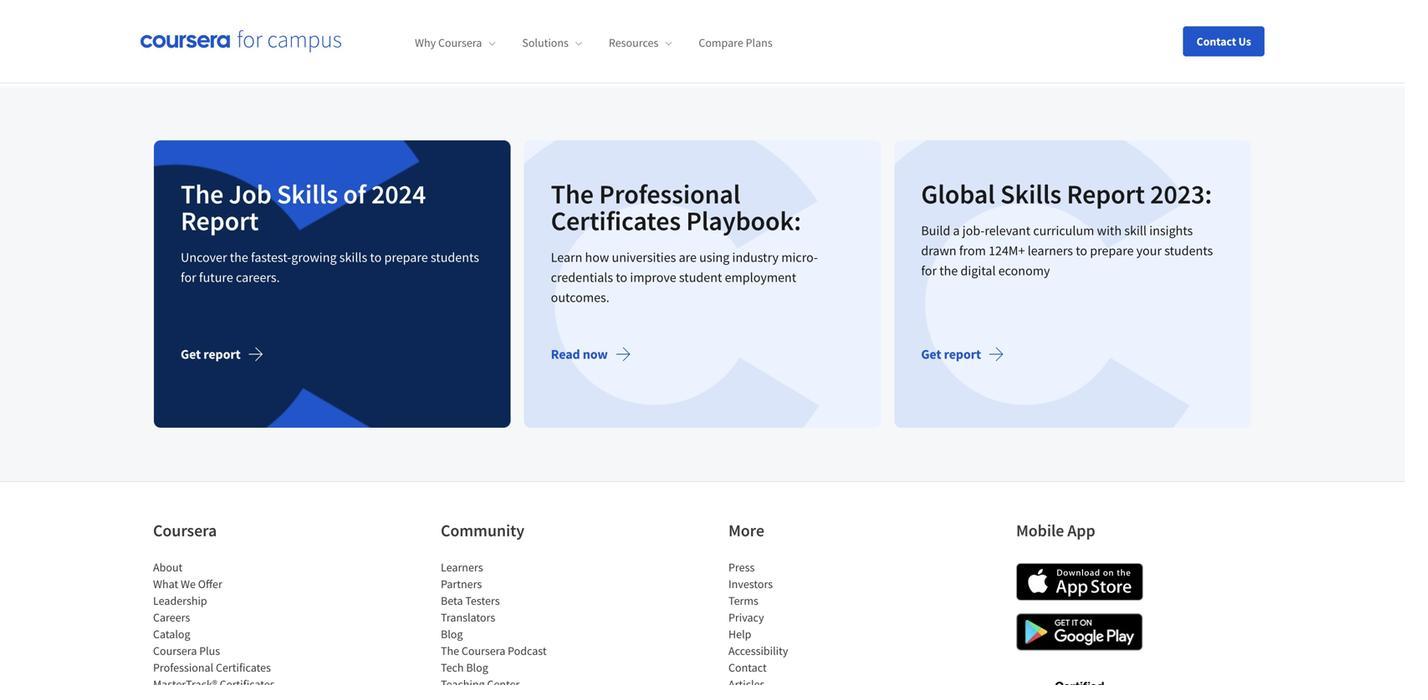 Task type: describe. For each thing, give the bounding box(es) containing it.
partners link
[[441, 577, 482, 592]]

micro-
[[781, 249, 818, 266]]

the professional certificates playbook:
[[551, 177, 801, 237]]

are
[[679, 249, 697, 266]]

logo of certified b corporation image
[[1045, 672, 1114, 686]]

about
[[153, 560, 183, 575]]

your
[[1136, 242, 1162, 259]]

about link
[[153, 560, 183, 575]]

get report button for global skills report 2023:
[[921, 334, 1018, 374]]

list item for coursera
[[153, 676, 295, 686]]

job
[[229, 177, 272, 211]]

students inside build a job-relevant curriculum with skill insights drawn from 124m+ learners to prepare your students for the digital economy
[[1164, 242, 1213, 259]]

list for more
[[728, 559, 871, 686]]

mobile
[[1016, 520, 1064, 541]]

get it on google play image
[[1016, 614, 1143, 651]]

the inside build a job-relevant curriculum with skill insights drawn from 124m+ learners to prepare your students for the digital economy
[[939, 262, 958, 279]]

fastest-
[[251, 249, 291, 266]]

press investors terms privacy help accessibility contact
[[728, 560, 788, 676]]

about what we offer leadership careers catalog coursera plus professional certificates
[[153, 560, 271, 676]]

get report for global skills report 2023:
[[921, 346, 981, 363]]

outcomes.
[[551, 289, 609, 306]]

digital
[[961, 262, 996, 279]]

the coursera podcast link
[[441, 644, 547, 659]]

catalog link
[[153, 627, 190, 642]]

universities
[[612, 249, 676, 266]]

get for the job skills of 2024 report
[[181, 346, 201, 363]]

plans
[[746, 35, 773, 50]]

partners
[[441, 577, 482, 592]]

future
[[199, 269, 233, 286]]

job-
[[962, 222, 985, 239]]

solutions
[[522, 35, 569, 50]]

for inside uncover the fastest-growing skills to prepare students for future careers.
[[181, 269, 196, 286]]

of
[[343, 177, 366, 211]]

press
[[728, 560, 755, 575]]

global
[[921, 177, 995, 211]]

with
[[1097, 222, 1122, 239]]

the inside uncover the fastest-growing skills to prepare students for future careers.
[[230, 249, 248, 266]]

testers
[[465, 594, 500, 609]]

list for coursera
[[153, 559, 295, 686]]

skill
[[1124, 222, 1147, 239]]

relevant
[[985, 222, 1030, 239]]

list item for community
[[441, 676, 583, 686]]

read now button
[[551, 334, 645, 374]]

for inside build a job-relevant curriculum with skill insights drawn from 124m+ learners to prepare your students for the digital economy
[[921, 262, 937, 279]]

resources
[[609, 35, 658, 50]]

learners
[[441, 560, 483, 575]]

skills inside the job skills of 2024 report
[[277, 177, 338, 211]]

learn how universities are using industry micro- credentials to improve student employment outcomes.
[[551, 249, 818, 306]]

why coursera link
[[415, 35, 495, 50]]

coursera for campus image
[[141, 30, 341, 53]]

to inside uncover the fastest-growing skills to prepare students for future careers.
[[370, 249, 382, 266]]

careers link
[[153, 610, 190, 625]]

report inside the job skills of 2024 report
[[181, 204, 259, 237]]

contact us
[[1196, 34, 1251, 49]]

skills
[[339, 249, 367, 266]]

get report button for the job skills of 2024 report
[[181, 334, 277, 374]]

compare plans
[[699, 35, 773, 50]]

growing
[[291, 249, 337, 266]]

to inside build a job-relevant curriculum with skill insights drawn from 124m+ learners to prepare your students for the digital economy
[[1076, 242, 1087, 259]]

list item for more
[[728, 676, 871, 686]]

professional inside about what we offer leadership careers catalog coursera plus professional certificates
[[153, 661, 213, 676]]

using
[[699, 249, 730, 266]]

coursera plus link
[[153, 644, 220, 659]]

the job skills of 2024 report
[[181, 177, 426, 237]]

careers
[[153, 610, 190, 625]]

industry
[[732, 249, 779, 266]]

community
[[441, 520, 524, 541]]

careers.
[[236, 269, 280, 286]]

2 skills from the left
[[1000, 177, 1062, 211]]

2024
[[371, 177, 426, 211]]

investors link
[[728, 577, 773, 592]]

build a job-relevant curriculum with skill insights drawn from 124m+ learners to prepare your students for the digital economy
[[921, 222, 1213, 279]]

get for global skills report 2023:
[[921, 346, 941, 363]]

why
[[415, 35, 436, 50]]

what
[[153, 577, 178, 592]]

student
[[679, 269, 722, 286]]

help
[[728, 627, 751, 642]]

press link
[[728, 560, 755, 575]]

curriculum
[[1033, 222, 1094, 239]]

uncover the fastest-growing skills to prepare students for future careers.
[[181, 249, 479, 286]]

us
[[1238, 34, 1251, 49]]

plus
[[199, 644, 220, 659]]

prepare inside build a job-relevant curriculum with skill insights drawn from 124m+ learners to prepare your students for the digital economy
[[1090, 242, 1134, 259]]

to inside learn how universities are using industry micro- credentials to improve student employment outcomes.
[[616, 269, 627, 286]]

coursera up about
[[153, 520, 217, 541]]

playbook:
[[686, 204, 801, 237]]

students inside uncover the fastest-growing skills to prepare students for future careers.
[[431, 249, 479, 266]]



Task type: vqa. For each thing, say whether or not it's contained in the screenshot.
programme.
no



Task type: locate. For each thing, give the bounding box(es) containing it.
1 horizontal spatial students
[[1164, 242, 1213, 259]]

0 vertical spatial blog
[[441, 627, 463, 642]]

insights
[[1149, 222, 1193, 239]]

a
[[953, 222, 960, 239]]

1 skills from the left
[[277, 177, 338, 211]]

why coursera
[[415, 35, 482, 50]]

the inside learners partners beta testers translators blog the coursera podcast tech blog
[[441, 644, 459, 659]]

2 get report from the left
[[921, 346, 981, 363]]

read
[[551, 346, 580, 363]]

0 horizontal spatial professional
[[153, 661, 213, 676]]

list item down professional certificates link
[[153, 676, 295, 686]]

1 horizontal spatial get report
[[921, 346, 981, 363]]

0 horizontal spatial students
[[431, 249, 479, 266]]

learners
[[1028, 242, 1073, 259]]

contact us button
[[1183, 26, 1265, 56]]

list containing about
[[153, 559, 295, 686]]

2 report from the left
[[944, 346, 981, 363]]

employment
[[725, 269, 796, 286]]

0 horizontal spatial to
[[370, 249, 382, 266]]

the up careers.
[[230, 249, 248, 266]]

blog link
[[441, 627, 463, 642]]

report for global skills report 2023:
[[944, 346, 981, 363]]

1 list item from the left
[[153, 676, 295, 686]]

the down drawn
[[939, 262, 958, 279]]

build
[[921, 222, 950, 239]]

certificates down the 'plus'
[[216, 661, 271, 676]]

credentials
[[551, 269, 613, 286]]

professional up are
[[599, 177, 740, 211]]

1 get report button from the left
[[181, 334, 277, 374]]

1 horizontal spatial to
[[616, 269, 627, 286]]

contact
[[1196, 34, 1236, 49], [728, 661, 767, 676]]

0 horizontal spatial list
[[153, 559, 295, 686]]

help link
[[728, 627, 751, 642]]

tech
[[441, 661, 464, 676]]

list containing learners
[[441, 559, 583, 686]]

prepare right skills at the top left
[[384, 249, 428, 266]]

list item
[[153, 676, 295, 686], [441, 676, 583, 686], [728, 676, 871, 686]]

get report button
[[181, 334, 277, 374], [921, 334, 1018, 374]]

0 vertical spatial professional
[[599, 177, 740, 211]]

report up with
[[1067, 177, 1145, 211]]

1 horizontal spatial for
[[921, 262, 937, 279]]

more
[[728, 520, 764, 541]]

0 horizontal spatial the
[[181, 177, 224, 211]]

professional
[[599, 177, 740, 211], [153, 661, 213, 676]]

students
[[1164, 242, 1213, 259], [431, 249, 479, 266]]

certificates
[[551, 204, 681, 237], [216, 661, 271, 676]]

read now
[[551, 346, 608, 363]]

list containing press
[[728, 559, 871, 686]]

prepare inside uncover the fastest-growing skills to prepare students for future careers.
[[384, 249, 428, 266]]

2 get report button from the left
[[921, 334, 1018, 374]]

0 horizontal spatial report
[[203, 346, 241, 363]]

0 horizontal spatial certificates
[[216, 661, 271, 676]]

2 horizontal spatial list item
[[728, 676, 871, 686]]

learners link
[[441, 560, 483, 575]]

download on the app store image
[[1016, 564, 1143, 601]]

privacy link
[[728, 610, 764, 625]]

list
[[153, 559, 295, 686], [441, 559, 583, 686], [728, 559, 871, 686]]

1 horizontal spatial report
[[944, 346, 981, 363]]

1 list from the left
[[153, 559, 295, 686]]

contact inside button
[[1196, 34, 1236, 49]]

report
[[1067, 177, 1145, 211], [181, 204, 259, 237]]

privacy
[[728, 610, 764, 625]]

for down drawn
[[921, 262, 937, 279]]

0 horizontal spatial get report
[[181, 346, 241, 363]]

learn
[[551, 249, 582, 266]]

list for community
[[441, 559, 583, 686]]

leadership
[[153, 594, 207, 609]]

certificates up how at the top left of page
[[551, 204, 681, 237]]

2 get from the left
[[921, 346, 941, 363]]

coursera inside learners partners beta testers translators blog the coursera podcast tech blog
[[462, 644, 505, 659]]

beta
[[441, 594, 463, 609]]

report up uncover
[[181, 204, 259, 237]]

improve
[[630, 269, 676, 286]]

coursera
[[438, 35, 482, 50], [153, 520, 217, 541], [153, 644, 197, 659], [462, 644, 505, 659]]

1 vertical spatial contact
[[728, 661, 767, 676]]

from
[[959, 242, 986, 259]]

0 horizontal spatial for
[[181, 269, 196, 286]]

1 horizontal spatial list item
[[441, 676, 583, 686]]

app
[[1067, 520, 1095, 541]]

1 horizontal spatial blog
[[466, 661, 488, 676]]

for down uncover
[[181, 269, 196, 286]]

the up learn
[[551, 177, 594, 211]]

1 horizontal spatial prepare
[[1090, 242, 1134, 259]]

to down universities
[[616, 269, 627, 286]]

1 horizontal spatial report
[[1067, 177, 1145, 211]]

global skills report 2023:
[[921, 177, 1212, 211]]

1 horizontal spatial professional
[[599, 177, 740, 211]]

blog
[[441, 627, 463, 642], [466, 661, 488, 676]]

professional down coursera plus 'link'
[[153, 661, 213, 676]]

1 horizontal spatial get report button
[[921, 334, 1018, 374]]

1 horizontal spatial get
[[921, 346, 941, 363]]

3 list from the left
[[728, 559, 871, 686]]

podcast
[[508, 644, 547, 659]]

terms
[[728, 594, 758, 609]]

prepare
[[1090, 242, 1134, 259], [384, 249, 428, 266]]

1 horizontal spatial certificates
[[551, 204, 681, 237]]

the for the job skills of 2024 report
[[181, 177, 224, 211]]

1 get from the left
[[181, 346, 201, 363]]

certificates inside "the professional certificates playbook:"
[[551, 204, 681, 237]]

leadership link
[[153, 594, 207, 609]]

resources link
[[609, 35, 672, 50]]

uncover
[[181, 249, 227, 266]]

124m+
[[989, 242, 1025, 259]]

blog down translators
[[441, 627, 463, 642]]

2023:
[[1150, 177, 1212, 211]]

0 horizontal spatial contact
[[728, 661, 767, 676]]

contact left us
[[1196, 34, 1236, 49]]

now
[[583, 346, 608, 363]]

translators
[[441, 610, 495, 625]]

2 horizontal spatial list
[[728, 559, 871, 686]]

0 horizontal spatial report
[[181, 204, 259, 237]]

1 vertical spatial professional
[[153, 661, 213, 676]]

3 list item from the left
[[728, 676, 871, 686]]

beta testers link
[[441, 594, 500, 609]]

1 horizontal spatial the
[[939, 262, 958, 279]]

1 get report from the left
[[181, 346, 241, 363]]

coursera inside about what we offer leadership careers catalog coursera plus professional certificates
[[153, 644, 197, 659]]

certificates inside about what we offer leadership careers catalog coursera plus professional certificates
[[216, 661, 271, 676]]

the inside the job skills of 2024 report
[[181, 177, 224, 211]]

2 horizontal spatial to
[[1076, 242, 1087, 259]]

0 horizontal spatial get
[[181, 346, 201, 363]]

compare
[[699, 35, 743, 50]]

the left job
[[181, 177, 224, 211]]

get
[[181, 346, 201, 363], [921, 346, 941, 363]]

get report for the job skills of 2024 report
[[181, 346, 241, 363]]

solutions link
[[522, 35, 582, 50]]

1 horizontal spatial the
[[441, 644, 459, 659]]

blog down the coursera podcast link
[[466, 661, 488, 676]]

investors
[[728, 577, 773, 592]]

accessibility link
[[728, 644, 788, 659]]

list item down podcast
[[441, 676, 583, 686]]

contact down accessibility link
[[728, 661, 767, 676]]

compare plans link
[[699, 35, 773, 50]]

1 horizontal spatial list
[[441, 559, 583, 686]]

the inside "the professional certificates playbook:"
[[551, 177, 594, 211]]

accessibility
[[728, 644, 788, 659]]

0 horizontal spatial get report button
[[181, 334, 277, 374]]

2 list from the left
[[441, 559, 583, 686]]

offer
[[198, 577, 222, 592]]

0 horizontal spatial blog
[[441, 627, 463, 642]]

economy
[[998, 262, 1050, 279]]

the down 'blog' link
[[441, 644, 459, 659]]

contact inside press investors terms privacy help accessibility contact
[[728, 661, 767, 676]]

drawn
[[921, 242, 956, 259]]

0 horizontal spatial skills
[[277, 177, 338, 211]]

0 horizontal spatial list item
[[153, 676, 295, 686]]

1 vertical spatial certificates
[[216, 661, 271, 676]]

1 vertical spatial blog
[[466, 661, 488, 676]]

what we offer link
[[153, 577, 222, 592]]

for
[[921, 262, 937, 279], [181, 269, 196, 286]]

list item down accessibility link
[[728, 676, 871, 686]]

2 horizontal spatial the
[[551, 177, 594, 211]]

we
[[181, 577, 196, 592]]

0 vertical spatial certificates
[[551, 204, 681, 237]]

1 report from the left
[[203, 346, 241, 363]]

professional certificates link
[[153, 661, 271, 676]]

coursera right the why on the top left of the page
[[438, 35, 482, 50]]

tech blog link
[[441, 661, 488, 676]]

0 horizontal spatial the
[[230, 249, 248, 266]]

prepare down with
[[1090, 242, 1134, 259]]

professional inside "the professional certificates playbook:"
[[599, 177, 740, 211]]

skills up 'relevant'
[[1000, 177, 1062, 211]]

1 horizontal spatial contact
[[1196, 34, 1236, 49]]

how
[[585, 249, 609, 266]]

to
[[1076, 242, 1087, 259], [370, 249, 382, 266], [616, 269, 627, 286]]

skills left of
[[277, 177, 338, 211]]

catalog
[[153, 627, 190, 642]]

coursera up tech blog link
[[462, 644, 505, 659]]

mobile app
[[1016, 520, 1095, 541]]

the for the professional certificates playbook:
[[551, 177, 594, 211]]

to right skills at the top left
[[370, 249, 382, 266]]

the
[[181, 177, 224, 211], [551, 177, 594, 211], [441, 644, 459, 659]]

2 list item from the left
[[441, 676, 583, 686]]

0 vertical spatial contact
[[1196, 34, 1236, 49]]

1 horizontal spatial skills
[[1000, 177, 1062, 211]]

coursera down catalog link
[[153, 644, 197, 659]]

0 horizontal spatial prepare
[[384, 249, 428, 266]]

report for the job skills of 2024 report
[[203, 346, 241, 363]]

to down curriculum
[[1076, 242, 1087, 259]]



